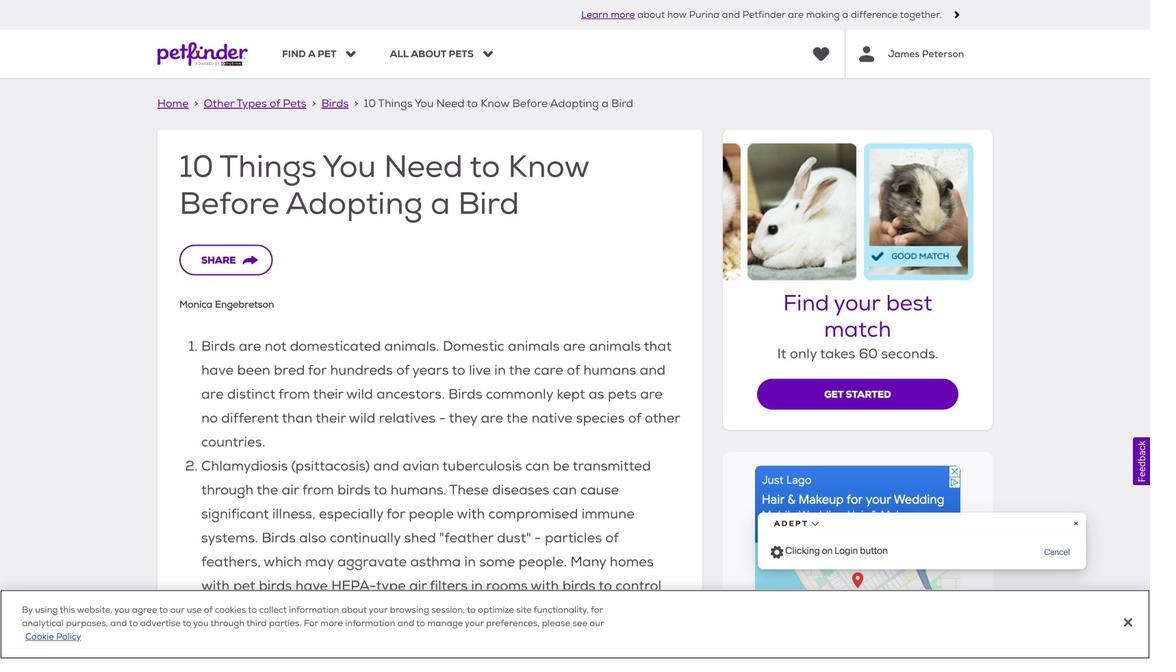 Task type: vqa. For each thing, say whether or not it's contained in the screenshot.
View Best Matches For Dog Breeds image at the top right of the page
yes



Task type: describe. For each thing, give the bounding box(es) containing it.
petfinder logo image
[[157, 30, 248, 78]]

privacy alert dialog
[[0, 590, 1150, 659]]



Task type: locate. For each thing, give the bounding box(es) containing it.
main content
[[0, 78, 1150, 659]]

view best matches for dog breeds image
[[723, 144, 993, 280]]

advertisement element
[[755, 466, 961, 637]]



